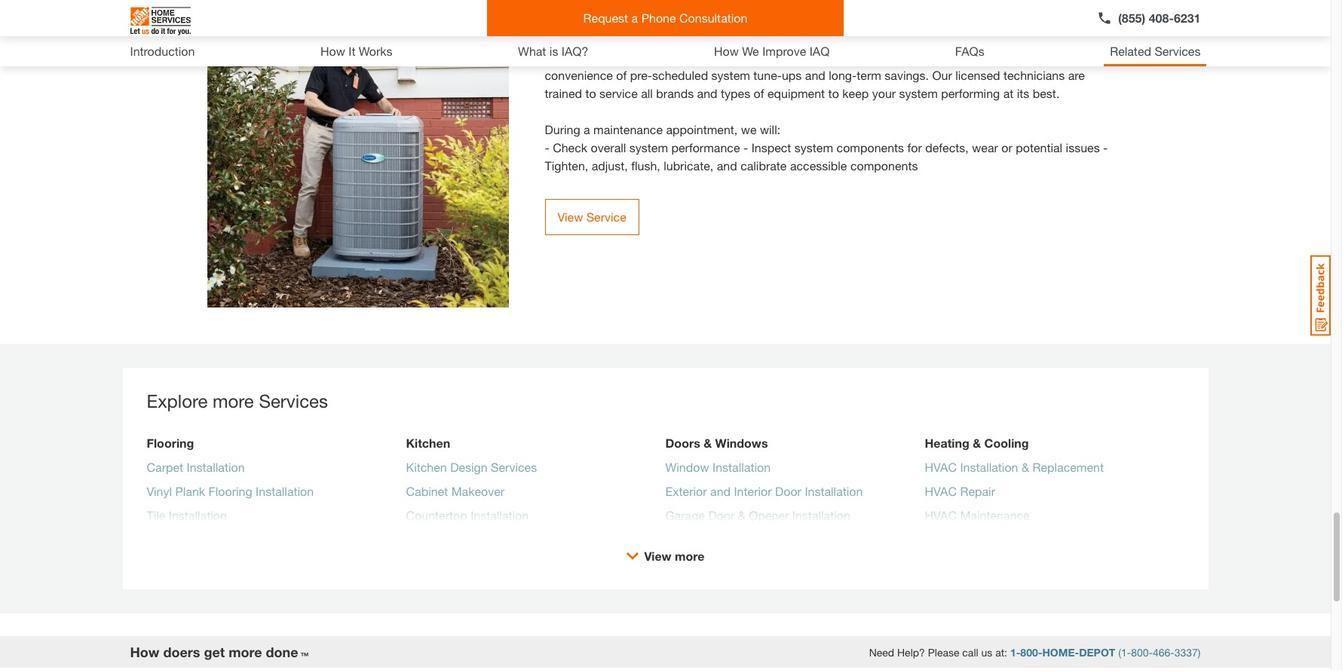 Task type: describe. For each thing, give the bounding box(es) containing it.
home-
[[1043, 646, 1080, 659]]

please
[[928, 646, 960, 659]]

2 - from the left
[[744, 140, 749, 155]]

of right "types" on the right top
[[754, 86, 765, 100]]

of up service at the top left of the page
[[617, 68, 627, 82]]

heating
[[925, 436, 970, 450]]

& right "doors"
[[704, 436, 712, 450]]

hvac repair
[[925, 484, 996, 499]]

overall
[[591, 140, 626, 155]]

1 800- from the left
[[1021, 646, 1043, 659]]

related
[[1111, 44, 1152, 58]]

1 vertical spatial components
[[851, 158, 918, 173]]

it
[[349, 44, 356, 58]]

1 vertical spatial tune-
[[754, 68, 782, 82]]

scheduled
[[653, 68, 709, 82]]

doers
[[163, 644, 200, 661]]

best.
[[1033, 86, 1060, 100]]

savings.
[[885, 68, 929, 82]]

is
[[550, 44, 559, 58]]

0 horizontal spatial to
[[586, 86, 596, 100]]

services for explore more services
[[259, 391, 328, 412]]

need help? please call us at: 1-800-home-depot (1-800-466-3337)
[[870, 646, 1201, 659]]

exterior and interior door installation
[[666, 484, 863, 499]]

do it for you logo image
[[130, 1, 190, 41]]

tile installation link
[[147, 507, 227, 531]]

flooring inside 'link'
[[209, 484, 252, 499]]

its
[[1018, 86, 1030, 100]]

licensed
[[956, 68, 1001, 82]]

what is iaq?
[[518, 44, 589, 58]]

hvac maintenance
[[925, 508, 1030, 523]]

we
[[741, 122, 757, 137]]

phone
[[642, 11, 676, 25]]

view for view service
[[558, 210, 583, 224]]

can
[[842, 32, 862, 46]]

iaq?
[[562, 44, 589, 58]]

call
[[963, 646, 979, 659]]

hvac installation & replacement link
[[925, 459, 1104, 483]]

1 horizontal spatial your
[[719, 50, 742, 64]]

and down up
[[806, 68, 826, 82]]

types
[[721, 86, 751, 100]]

works
[[359, 44, 393, 58]]

depot
[[1080, 646, 1116, 659]]

2 horizontal spatial services
[[1155, 44, 1201, 58]]

countertop installation
[[406, 508, 529, 523]]

system up "types" on the right top
[[712, 68, 751, 82]]

a for maintenance
[[584, 122, 590, 137]]

seasonal tune-ups of your heating and cooling system can help identify potential issues, increase energy efficiency, and extend the life of your system. sign up for one of our maintenance plans to enjoy the convenience of pre-scheduled system tune-ups and long-term savings. our licensed technicians are trained to service all brands and types of equipment to keep your system performing at its best.
[[545, 32, 1110, 100]]

trained
[[545, 86, 582, 100]]

more for explore
[[213, 391, 254, 412]]

installation inside 'link'
[[256, 484, 314, 499]]

efficiency,
[[545, 50, 599, 64]]

view service
[[558, 210, 627, 224]]

more for view
[[675, 549, 705, 564]]

0 vertical spatial tune-
[[598, 32, 626, 46]]

at:
[[996, 646, 1008, 659]]

1 - from the left
[[545, 140, 550, 155]]

how for it
[[321, 44, 345, 58]]

2 800- from the left
[[1132, 646, 1153, 659]]

and left extend
[[602, 50, 622, 64]]

system down savings.
[[900, 86, 938, 100]]

request a phone consultation button
[[487, 0, 844, 36]]

2 vertical spatial more
[[229, 644, 262, 661]]

466-
[[1153, 646, 1175, 659]]

inspect
[[752, 140, 792, 155]]

repair
[[961, 484, 996, 499]]

how for we
[[714, 44, 739, 58]]

hvac for hvac maintenance
[[925, 508, 957, 523]]

1 the from the left
[[666, 50, 683, 64]]

long-
[[829, 68, 857, 82]]

feedback link image
[[1311, 255, 1332, 336]]

improve
[[763, 44, 807, 58]]

tile installation
[[147, 508, 227, 523]]

kitchen design services
[[406, 460, 537, 475]]

0 horizontal spatial your
[[664, 32, 687, 46]]

1 horizontal spatial ups
[[782, 68, 802, 82]]

help?
[[898, 646, 926, 659]]

and left "types" on the right top
[[698, 86, 718, 100]]

cooling
[[757, 32, 797, 46]]

potential inside during a maintenance appointment, we will: - check overall system performance - inspect system components for defects, wear or potential issues  - tighten, adjust, flush, lubricate, and calibrate accessible components
[[1016, 140, 1063, 155]]

or
[[1002, 140, 1013, 155]]

explore more services
[[147, 391, 328, 412]]

wear
[[973, 140, 999, 155]]

2 the from the left
[[1064, 50, 1081, 64]]

plans
[[985, 50, 1014, 64]]

0 vertical spatial door
[[776, 484, 802, 499]]

carpet
[[147, 460, 183, 475]]

all
[[641, 86, 653, 100]]

of up extend
[[650, 32, 660, 46]]

enjoy
[[1031, 50, 1060, 64]]

at
[[1004, 86, 1014, 100]]

interior
[[734, 484, 772, 499]]

cabinet makeover
[[406, 484, 505, 499]]

services for kitchen design services
[[491, 460, 537, 475]]

opener
[[749, 508, 789, 523]]

service
[[600, 86, 638, 100]]

2 horizontal spatial your
[[873, 86, 896, 100]]

kitchen for kitchen
[[406, 436, 451, 450]]

performance
[[672, 140, 740, 155]]

request
[[584, 11, 629, 25]]

™
[[301, 651, 309, 661]]

issues,
[[984, 32, 1022, 46]]

appointment,
[[666, 122, 738, 137]]

adjust,
[[592, 158, 628, 173]]

check
[[553, 140, 588, 155]]

carpet installation link
[[147, 459, 245, 483]]

we
[[743, 44, 759, 58]]

technicians
[[1004, 68, 1065, 82]]

what
[[518, 44, 547, 58]]

& down cooling
[[1022, 460, 1030, 475]]



Task type: locate. For each thing, give the bounding box(es) containing it.
faqs
[[956, 44, 985, 58]]

how left it
[[321, 44, 345, 58]]

1 horizontal spatial the
[[1064, 50, 1081, 64]]

1 horizontal spatial a
[[632, 11, 638, 25]]

the up scheduled
[[666, 50, 683, 64]]

0 horizontal spatial services
[[259, 391, 328, 412]]

how doers get more done ™
[[130, 644, 309, 661]]

are
[[1069, 68, 1086, 82]]

flooring up carpet
[[147, 436, 194, 450]]

ups up extend
[[626, 32, 646, 46]]

1 horizontal spatial services
[[491, 460, 537, 475]]

0 vertical spatial kitchen
[[406, 436, 451, 450]]

hvac installation & replacement
[[925, 460, 1104, 475]]

of right life
[[705, 50, 715, 64]]

system.
[[746, 50, 788, 64]]

tune- down the system.
[[754, 68, 782, 82]]

during a maintenance appointment, we will: - check overall system performance - inspect system components for defects, wear or potential issues  - tighten, adjust, flush, lubricate, and calibrate accessible components
[[545, 122, 1108, 173]]

0 vertical spatial ups
[[626, 32, 646, 46]]

1 vertical spatial hvac
[[925, 484, 957, 499]]

& down interior
[[738, 508, 746, 523]]

potential
[[934, 32, 981, 46], [1016, 140, 1063, 155]]

to up technicians
[[1017, 50, 1028, 64]]

0 vertical spatial potential
[[934, 32, 981, 46]]

vinyl plank flooring installation link
[[147, 483, 314, 507]]

up
[[819, 50, 833, 64]]

maintenance inside during a maintenance appointment, we will: - check overall system performance - inspect system components for defects, wear or potential issues  - tighten, adjust, flush, lubricate, and calibrate accessible components
[[594, 122, 663, 137]]

1 horizontal spatial for
[[908, 140, 922, 155]]

system
[[800, 32, 839, 46], [712, 68, 751, 82], [900, 86, 938, 100], [630, 140, 668, 155], [795, 140, 834, 155]]

how it works
[[321, 44, 393, 58]]

0 horizontal spatial door
[[709, 508, 735, 523]]

heating
[[691, 32, 730, 46]]

system up 'flush,'
[[630, 140, 668, 155]]

1 horizontal spatial how
[[321, 44, 345, 58]]

0 horizontal spatial -
[[545, 140, 550, 155]]

window
[[666, 460, 710, 475]]

hvac inside 'link'
[[925, 484, 957, 499]]

1 vertical spatial kitchen
[[406, 460, 447, 475]]

tune- down request
[[598, 32, 626, 46]]

kitchen for kitchen design services
[[406, 460, 447, 475]]

help
[[865, 32, 888, 46]]

1 horizontal spatial 800-
[[1132, 646, 1153, 659]]

800- right 'depot'
[[1132, 646, 1153, 659]]

a inside button
[[632, 11, 638, 25]]

1 vertical spatial a
[[584, 122, 590, 137]]

the
[[666, 50, 683, 64], [1064, 50, 1081, 64]]

1 vertical spatial potential
[[1016, 140, 1063, 155]]

system up accessible
[[795, 140, 834, 155]]

3 hvac from the top
[[925, 508, 957, 523]]

cabinet
[[406, 484, 448, 499]]

more down the garage
[[675, 549, 705, 564]]

- left check
[[545, 140, 550, 155]]

1 horizontal spatial potential
[[1016, 140, 1063, 155]]

1 kitchen from the top
[[406, 436, 451, 450]]

maintenance inside seasonal tune-ups of your heating and cooling system can help identify potential issues, increase energy efficiency, and extend the life of your system. sign up for one of our maintenance plans to enjoy the convenience of pre-scheduled system tune-ups and long-term savings. our licensed technicians are trained to service all brands and types of equipment to keep your system performing at its best.
[[912, 50, 982, 64]]

system up up
[[800, 32, 839, 46]]

doors & windows
[[666, 436, 768, 450]]

window installation link
[[666, 459, 771, 483]]

components up accessible
[[837, 140, 905, 155]]

how we improve iaq
[[714, 44, 830, 58]]

0 horizontal spatial maintenance
[[594, 122, 663, 137]]

your down request a phone consultation
[[664, 32, 687, 46]]

1 hvac from the top
[[925, 460, 957, 475]]

hvac
[[925, 460, 957, 475], [925, 484, 957, 499], [925, 508, 957, 523]]

term
[[857, 68, 882, 82]]

during
[[545, 122, 581, 137]]

how left we
[[714, 44, 739, 58]]

lubricate,
[[664, 158, 714, 173]]

2 kitchen from the top
[[406, 460, 447, 475]]

flooring right plank
[[209, 484, 252, 499]]

more right explore
[[213, 391, 254, 412]]

issues
[[1066, 140, 1100, 155]]

defects,
[[926, 140, 969, 155]]

explore
[[147, 391, 208, 412]]

0 vertical spatial components
[[837, 140, 905, 155]]

tile
[[147, 508, 166, 523]]

replacement
[[1033, 460, 1104, 475]]

and down window installation link
[[711, 484, 731, 499]]

- down we
[[744, 140, 749, 155]]

window installation
[[666, 460, 771, 475]]

door up opener at the right bottom of page
[[776, 484, 802, 499]]

0 vertical spatial your
[[664, 32, 687, 46]]

plank
[[175, 484, 205, 499]]

life
[[686, 50, 702, 64]]

3 - from the left
[[1104, 140, 1108, 155]]

0 vertical spatial hvac
[[925, 460, 957, 475]]

doors
[[666, 436, 701, 450]]

0 horizontal spatial 800-
[[1021, 646, 1043, 659]]

& left cooling
[[973, 436, 982, 450]]

0 vertical spatial more
[[213, 391, 254, 412]]

and
[[734, 32, 754, 46], [602, 50, 622, 64], [806, 68, 826, 82], [698, 86, 718, 100], [717, 158, 738, 173], [711, 484, 731, 499]]

1 horizontal spatial to
[[829, 86, 840, 100]]

to down long-
[[829, 86, 840, 100]]

kitchen
[[406, 436, 451, 450], [406, 460, 447, 475]]

keep
[[843, 86, 869, 100]]

hvac repair link
[[925, 483, 996, 507]]

maintenance up overall
[[594, 122, 663, 137]]

of left our
[[877, 50, 888, 64]]

the up 'are'
[[1064, 50, 1081, 64]]

cabinet makeover link
[[406, 483, 505, 507]]

a for phone
[[632, 11, 638, 25]]

3337)
[[1175, 646, 1201, 659]]

how left doers
[[130, 644, 160, 661]]

0 vertical spatial flooring
[[147, 436, 194, 450]]

hvac for hvac repair
[[925, 484, 957, 499]]

and down performance
[[717, 158, 738, 173]]

potential right or
[[1016, 140, 1063, 155]]

brands
[[657, 86, 694, 100]]

0 horizontal spatial the
[[666, 50, 683, 64]]

0 vertical spatial a
[[632, 11, 638, 25]]

tune-
[[598, 32, 626, 46], [754, 68, 782, 82]]

a right during on the top left
[[584, 122, 590, 137]]

view service link
[[545, 199, 640, 235]]

2 hvac from the top
[[925, 484, 957, 499]]

your
[[664, 32, 687, 46], [719, 50, 742, 64], [873, 86, 896, 100]]

your down term
[[873, 86, 896, 100]]

view for view more
[[645, 549, 672, 564]]

hvac down heating
[[925, 460, 957, 475]]

0 horizontal spatial potential
[[934, 32, 981, 46]]

to
[[1017, 50, 1028, 64], [586, 86, 596, 100], [829, 86, 840, 100]]

components right accessible
[[851, 158, 918, 173]]

1 vertical spatial ups
[[782, 68, 802, 82]]

countertop
[[406, 508, 468, 523]]

your left we
[[719, 50, 742, 64]]

more right get
[[229, 644, 262, 661]]

1 vertical spatial services
[[259, 391, 328, 412]]

heating & cooling
[[925, 436, 1029, 450]]

1 horizontal spatial maintenance
[[912, 50, 982, 64]]

maintenance
[[961, 508, 1030, 523]]

exterior
[[666, 484, 707, 499]]

0 horizontal spatial view
[[558, 210, 583, 224]]

hvac left repair
[[925, 484, 957, 499]]

1 vertical spatial your
[[719, 50, 742, 64]]

2 vertical spatial hvac
[[925, 508, 957, 523]]

garage door & opener installation
[[666, 508, 851, 523]]

hvac down "hvac repair" 'link'
[[925, 508, 957, 523]]

performing
[[942, 86, 1001, 100]]

vinyl
[[147, 484, 172, 499]]

0 vertical spatial maintenance
[[912, 50, 982, 64]]

2 vertical spatial services
[[491, 460, 537, 475]]

2 vertical spatial your
[[873, 86, 896, 100]]

how
[[321, 44, 345, 58], [714, 44, 739, 58], [130, 644, 160, 661]]

service
[[587, 210, 627, 224]]

0 horizontal spatial for
[[836, 50, 850, 64]]

view left service on the top left of the page
[[558, 210, 583, 224]]

design
[[451, 460, 488, 475]]

1 horizontal spatial -
[[744, 140, 749, 155]]

- right issues
[[1104, 140, 1108, 155]]

1 vertical spatial door
[[709, 508, 735, 523]]

a inside during a maintenance appointment, we will: - check overall system performance - inspect system components for defects, wear or potential issues  - tighten, adjust, flush, lubricate, and calibrate accessible components
[[584, 122, 590, 137]]

potential up our
[[934, 32, 981, 46]]

door
[[776, 484, 802, 499], [709, 508, 735, 523]]

0 horizontal spatial tune-
[[598, 32, 626, 46]]

1 horizontal spatial door
[[776, 484, 802, 499]]

of
[[650, 32, 660, 46], [705, 50, 715, 64], [877, 50, 888, 64], [617, 68, 627, 82], [754, 86, 765, 100]]

pre-
[[630, 68, 653, 82]]

maintenance up our
[[912, 50, 982, 64]]

1 horizontal spatial tune-
[[754, 68, 782, 82]]

flush,
[[632, 158, 661, 173]]

1 horizontal spatial flooring
[[209, 484, 252, 499]]

800- right at:
[[1021, 646, 1043, 659]]

1 vertical spatial more
[[675, 549, 705, 564]]

door right the garage
[[709, 508, 735, 523]]

(855)
[[1119, 11, 1146, 25]]

1 vertical spatial maintenance
[[594, 122, 663, 137]]

ups up equipment
[[782, 68, 802, 82]]

for inside during a maintenance appointment, we will: - check overall system performance - inspect system components for defects, wear or potential issues  - tighten, adjust, flush, lubricate, and calibrate accessible components
[[908, 140, 922, 155]]

potential inside seasonal tune-ups of your heating and cooling system can help identify potential issues, increase energy efficiency, and extend the life of your system. sign up for one of our maintenance plans to enjoy the convenience of pre-scheduled system tune-ups and long-term savings. our licensed technicians are trained to service all brands and types of equipment to keep your system performing at its best.
[[934, 32, 981, 46]]

0 horizontal spatial flooring
[[147, 436, 194, 450]]

(855) 408-6231
[[1119, 11, 1201, 25]]

0 horizontal spatial a
[[584, 122, 590, 137]]

for inside seasonal tune-ups of your heating and cooling system can help identify potential issues, increase energy efficiency, and extend the life of your system. sign up for one of our maintenance plans to enjoy the convenience of pre-scheduled system tune-ups and long-term savings. our licensed technicians are trained to service all brands and types of equipment to keep your system performing at its best.
[[836, 50, 850, 64]]

windows
[[716, 436, 768, 450]]

0 vertical spatial view
[[558, 210, 583, 224]]

exterior and interior door installation link
[[666, 483, 863, 507]]

and up the system.
[[734, 32, 754, 46]]

need
[[870, 646, 895, 659]]

2 horizontal spatial to
[[1017, 50, 1028, 64]]

0 vertical spatial for
[[836, 50, 850, 64]]

for
[[836, 50, 850, 64], [908, 140, 922, 155]]

flooring
[[147, 436, 194, 450], [209, 484, 252, 499]]

1 vertical spatial for
[[908, 140, 922, 155]]

&
[[704, 436, 712, 450], [973, 436, 982, 450], [1022, 460, 1030, 475], [738, 508, 746, 523]]

and inside during a maintenance appointment, we will: - check overall system performance - inspect system components for defects, wear or potential issues  - tighten, adjust, flush, lubricate, and calibrate accessible components
[[717, 158, 738, 173]]

1-
[[1011, 646, 1021, 659]]

view down the garage
[[645, 549, 672, 564]]

seasonal
[[545, 32, 595, 46]]

request a phone consultation
[[584, 11, 748, 25]]

cooling
[[985, 436, 1029, 450]]

calibrate
[[741, 158, 787, 173]]

1 vertical spatial view
[[645, 549, 672, 564]]

hvac for hvac installation & replacement
[[925, 460, 957, 475]]

1 vertical spatial flooring
[[209, 484, 252, 499]]

(1-
[[1119, 646, 1132, 659]]

1 horizontal spatial view
[[645, 549, 672, 564]]

garage door & opener installation link
[[666, 507, 851, 531]]

to down convenience
[[586, 86, 596, 100]]

0 vertical spatial services
[[1155, 44, 1201, 58]]

2 horizontal spatial -
[[1104, 140, 1108, 155]]

get
[[204, 644, 225, 661]]

for right up
[[836, 50, 850, 64]]

services
[[1155, 44, 1201, 58], [259, 391, 328, 412], [491, 460, 537, 475]]

0 horizontal spatial ups
[[626, 32, 646, 46]]

0 horizontal spatial how
[[130, 644, 160, 661]]

for left defects,
[[908, 140, 922, 155]]

a left phone
[[632, 11, 638, 25]]

how for doers
[[130, 644, 160, 661]]

consultation
[[680, 11, 748, 25]]

2 horizontal spatial how
[[714, 44, 739, 58]]



Task type: vqa. For each thing, say whether or not it's contained in the screenshot.
second 800- from right
yes



